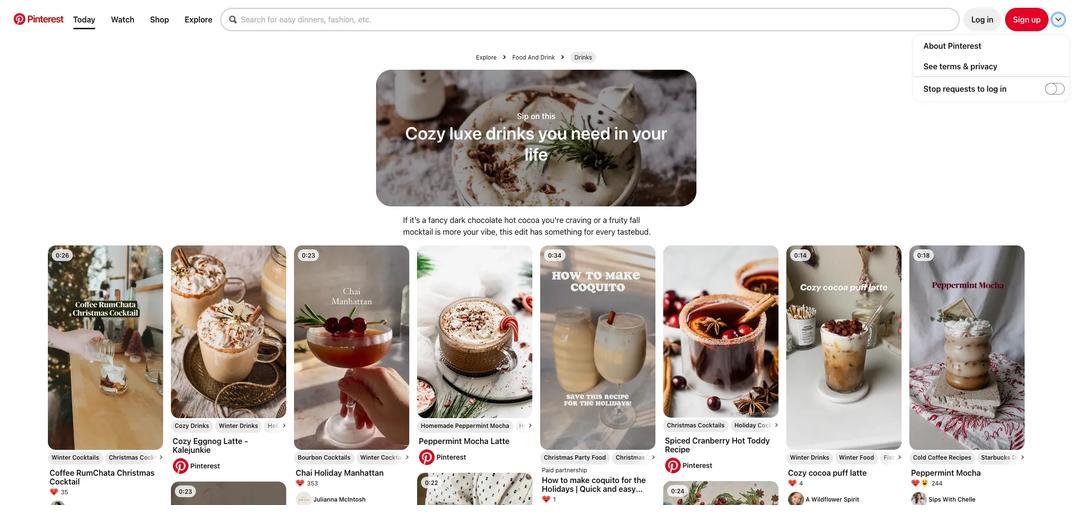 Task type: locate. For each thing, give the bounding box(es) containing it.
peppermint up "244"
[[911, 469, 955, 478]]

explore link left the and
[[476, 54, 497, 61]]

pinterest up &
[[948, 42, 982, 50]]

pinterest link down peppermint mocha latte button
[[437, 453, 530, 462]]

julianna mcintosh button down chai holiday manhattan button
[[296, 492, 407, 506]]

0 vertical spatial for
[[584, 227, 594, 236]]

vibe,
[[481, 227, 498, 236]]

scroll image for chai holiday manhattan
[[405, 456, 409, 460]]

0 vertical spatial peppermint
[[455, 422, 489, 430]]

pinterest image for peppermint mocha latte
[[419, 450, 435, 465]]

holiday up hot
[[735, 422, 756, 429]]

2 horizontal spatial in
[[1000, 85, 1007, 93]]

for inside if it's a fancy dark chocolate hot cocoa you're craving or a fruity fall mocktail is more your vibe, this edit has something for every tastebud.
[[584, 227, 594, 236]]

mocha for peppermint mocha latte
[[464, 437, 489, 446]]

cold coffee recipes, starbucks drinks recipes, ice coffee recipe, hot tea recipes, christmas food dinner, xmas food, christmas drinks, coffee dessert, coffee drinks image
[[910, 246, 1025, 450]]

0 horizontal spatial mocha
[[464, 437, 489, 446]]

christmas cocktails link up the cranberry
[[667, 422, 725, 429]]

winter up the 4
[[790, 454, 809, 461]]

1 horizontal spatial mocha
[[490, 422, 509, 430]]

mocha up chelle
[[956, 469, 981, 478]]

scroll image right starbucks
[[1021, 456, 1025, 460]]

cocktails for 1st winter cocktails "link" from right
[[381, 454, 408, 461]]

1 horizontal spatial christmas cocktails
[[667, 422, 725, 429]]

1 horizontal spatial this
[[542, 112, 556, 120]]

winter up manhattan at the left bottom of the page
[[360, 454, 380, 461]]

christmas cocktails up coffee rumchata christmas cocktail "button"
[[109, 454, 167, 461]]

pinterest link down cozy eggnog latte - kalejunkie button on the bottom left of page
[[190, 462, 284, 471]]

1 vertical spatial christmas cocktails link
[[109, 454, 167, 461]]

cozy eggnog latte - kalejunkie
[[173, 437, 248, 455]]

winter drinks up -
[[219, 422, 258, 430]]

1 vertical spatial cocoa
[[809, 469, 831, 478]]

drinks up cozy cocoa puff latte
[[811, 454, 830, 461]]

0 vertical spatial mocha
[[490, 422, 509, 430]]

2 horizontal spatial mocha
[[956, 469, 981, 478]]

pinterest image for cozy eggnog latte - kalejunkie
[[173, 459, 188, 474]]

winter cocktails up manhattan at the left bottom of the page
[[360, 454, 408, 461]]

mcintosh
[[339, 496, 366, 504]]

pinterest image
[[419, 450, 435, 465], [665, 458, 681, 474], [173, 459, 188, 474]]

cozy inside the "cozy eggnog latte - kalejunkie"
[[173, 437, 191, 446]]

0:34
[[548, 252, 562, 259]]

0 horizontal spatial cocoa
[[518, 216, 540, 225]]

1 vertical spatial this
[[500, 227, 513, 236]]

0 vertical spatial your
[[632, 122, 667, 143]]

1 horizontal spatial pinterest image
[[419, 450, 435, 465]]

this
[[542, 112, 556, 120], [500, 227, 513, 236]]

1 vertical spatial explore
[[476, 54, 497, 61]]

scroll image for coffee rumchata christmas cocktail
[[159, 456, 163, 460]]

1 vertical spatial 0:23
[[179, 488, 192, 495]]

rumchata
[[76, 469, 115, 478]]

1 horizontal spatial breadcrumb arrow image
[[561, 55, 565, 59]]

pinterest for peppermint mocha latte
[[437, 453, 466, 462]]

latte inside the "cozy eggnog latte - kalejunkie"
[[223, 437, 243, 446]]

let's make coquito for the holidays! today, i'm sharing my family's coquito recipe that i absolutely love. make sure to save this so you can share it with your friends and family this holiday season! christmas party food, christmas time, how to make coquito, delicious desserts, yummy food, fish recipes, drink recipes, puerto rican recipes image
[[540, 246, 655, 450]]

cocktails
[[698, 422, 725, 429], [758, 422, 785, 429], [72, 454, 99, 461], [140, 454, 167, 461], [324, 454, 351, 461], [381, 454, 408, 461]]

2 horizontal spatial food
[[860, 454, 874, 461]]

homemade peppermint mocha
[[421, 422, 509, 430]]

latte left -
[[223, 437, 243, 446]]

cozy down cozy drinks 'link' in the left of the page
[[173, 437, 191, 446]]

time
[[647, 454, 661, 461]]

christmas up spiced
[[667, 422, 697, 429]]

cozy up "kalejunkie"
[[175, 422, 189, 430]]

1 a from the left
[[422, 216, 426, 225]]

1 vertical spatial peppermint
[[419, 437, 462, 446]]

winter drinks up cozy cocoa puff latte
[[790, 454, 830, 461]]

scroll image left cold
[[898, 456, 902, 460]]

coffee up 35
[[50, 469, 74, 478]]

0 horizontal spatial 0:23
[[179, 488, 192, 495]]

1 horizontal spatial for
[[622, 476, 632, 485]]

winter drinks
[[219, 422, 258, 430], [790, 454, 830, 461]]

0 horizontal spatial 0:23 link
[[171, 482, 286, 506]]

mocha for peppermint mocha
[[956, 469, 981, 478]]

pinterest link for spiced cranberry hot toddy recipe
[[683, 462, 777, 470]]

a wildflower spirit button
[[788, 492, 900, 506], [806, 496, 900, 504]]

cozy for cozy cocoa puff latte
[[788, 469, 807, 478]]

0 vertical spatial in
[[987, 15, 994, 24]]

pinterest link for peppermint mocha latte
[[437, 453, 530, 462]]

cocktails for holiday cocktails link
[[758, 422, 785, 429]]

1 horizontal spatial scroll image
[[1021, 456, 1025, 460]]

in right "log"
[[987, 15, 994, 24]]

a right the or
[[603, 216, 607, 225]]

0 vertical spatial this
[[542, 112, 556, 120]]

chai holiday manhattan
[[296, 469, 384, 478]]

julianna mcintosh image
[[296, 492, 311, 506]]

0 vertical spatial explore link
[[181, 11, 216, 28]]

peppermint
[[455, 422, 489, 430], [419, 437, 462, 446], [911, 469, 955, 478]]

every
[[596, 227, 616, 236]]

a wildflower spirit image
[[788, 492, 804, 506]]

scroll image for spiced cranberry hot toddy recipe
[[775, 423, 779, 427]]

holiday down bourbon cocktails link
[[314, 469, 342, 478]]

list containing spiced cranberry hot toddy recipe
[[44, 246, 1059, 506]]

0:22
[[425, 479, 438, 487]]

1 horizontal spatial explore
[[476, 54, 497, 61]]

about pinterest
[[924, 42, 982, 50]]

0 horizontal spatial food
[[513, 54, 526, 61]]

1 horizontal spatial christmas cocktails link
[[667, 422, 725, 429]]

0 horizontal spatial latte
[[223, 437, 243, 446]]

recipes for cold coffee recipes
[[949, 454, 972, 461]]

quick
[[580, 485, 601, 494]]

0 horizontal spatial christmas cocktails
[[109, 454, 167, 461]]

0 horizontal spatial winter cocktails
[[52, 454, 99, 461]]

2 scroll image from the left
[[1021, 456, 1025, 460]]

terms
[[940, 62, 961, 71]]

2 recipes from the left
[[1032, 454, 1055, 461]]

julianna mcintosh button
[[296, 492, 407, 506], [313, 496, 407, 504]]

drinks up -
[[240, 422, 258, 430]]

1 scroll image from the left
[[898, 456, 902, 460]]

in right log
[[1000, 85, 1007, 93]]

1 horizontal spatial winter cocktails link
[[360, 454, 408, 461]]

in inside button
[[987, 15, 994, 24]]

cocoa up edit
[[518, 216, 540, 225]]

homemade peppermint mocha link
[[421, 422, 509, 430]]

holiday
[[735, 422, 756, 429], [314, 469, 342, 478]]

0 horizontal spatial breadcrumb arrow image
[[503, 55, 507, 59]]

food
[[513, 54, 526, 61], [592, 454, 606, 461], [860, 454, 874, 461]]

latte for eggnog
[[223, 437, 243, 446]]

cold
[[913, 454, 927, 461]]

explore link left search icon
[[181, 11, 216, 28]]

for left the the
[[622, 476, 632, 485]]

0 horizontal spatial explore
[[185, 15, 213, 24]]

0 horizontal spatial a
[[422, 216, 426, 225]]

2 breadcrumb arrow image from the left
[[561, 55, 565, 59]]

food left the and
[[513, 54, 526, 61]]

breadcrumb arrow image left the and
[[503, 55, 507, 59]]

cocktails up manhattan at the left bottom of the page
[[381, 454, 408, 461]]

pinterest right pinterest icon
[[27, 13, 63, 24]]

1 horizontal spatial cocoa
[[809, 469, 831, 478]]

coffee up peppermint mocha
[[928, 454, 947, 461]]

1 horizontal spatial latte
[[491, 437, 510, 446]]

pinterest image up 0:22
[[419, 450, 435, 465]]

1 vertical spatial explore link
[[476, 54, 497, 61]]

food right party
[[592, 454, 606, 461]]

1 latte from the left
[[223, 437, 243, 446]]

cozy
[[405, 122, 446, 143], [175, 422, 189, 430], [173, 437, 191, 446], [788, 469, 807, 478]]

privacy
[[971, 62, 998, 71]]

christmas cocktails for left christmas cocktails link
[[109, 454, 167, 461]]

0 vertical spatial 0:23 link
[[294, 246, 409, 450]]

1 horizontal spatial food
[[592, 454, 606, 461]]

pinterest link left today
[[8, 13, 69, 25]]

pinterest button
[[8, 13, 69, 26]]

sips
[[929, 496, 941, 504]]

1 horizontal spatial to
[[978, 85, 985, 93]]

list
[[44, 246, 1059, 506]]

in
[[987, 15, 994, 24], [1000, 85, 1007, 93], [614, 122, 628, 143]]

353
[[307, 480, 318, 487]]

mocha up peppermint mocha latte button
[[490, 422, 509, 430]]

party
[[575, 454, 590, 461]]

pinterest link down spiced cranberry hot toddy recipe button
[[683, 462, 777, 470]]

and
[[603, 485, 617, 494]]

sips with chelle image
[[911, 492, 927, 506]]

1 vertical spatial christmas cocktails
[[109, 454, 167, 461]]

1 horizontal spatial winter drinks link
[[790, 454, 830, 461]]

0 horizontal spatial holiday
[[314, 469, 342, 478]]

christmas right rumchata
[[117, 469, 155, 478]]

shop
[[150, 15, 169, 24]]

0 horizontal spatial to
[[561, 476, 568, 485]]

cozy left luxe
[[405, 122, 446, 143]]

scroll image
[[898, 456, 902, 460], [1021, 456, 1025, 460]]

0 horizontal spatial scroll image
[[898, 456, 902, 460]]

pinterest link
[[8, 13, 69, 25], [437, 453, 530, 462], [683, 462, 777, 470], [190, 462, 284, 471]]

pinterest down recipe
[[683, 462, 713, 470]]

this right on
[[542, 112, 556, 120]]

breadcrumb arrow image right "drink"
[[561, 55, 565, 59]]

0 vertical spatial winter drinks link
[[219, 422, 258, 430]]

search image
[[229, 16, 237, 23]]

1 vertical spatial coffee
[[50, 469, 74, 478]]

cozy up the 4
[[788, 469, 807, 478]]

pinterest
[[27, 13, 63, 24], [948, 42, 982, 50], [437, 453, 466, 462], [683, 462, 713, 470], [190, 462, 220, 471]]

winter cocktails up rumchata
[[52, 454, 99, 461]]

how to make coquito for the holidays | quick and easy coquito recipe button
[[542, 476, 653, 503]]

2 vertical spatial in
[[614, 122, 628, 143]]

this down hot
[[500, 227, 513, 236]]

2 vertical spatial peppermint
[[911, 469, 955, 478]]

1
[[553, 496, 556, 503]]

pinterest inside pinterest link
[[27, 13, 63, 24]]

explore
[[185, 15, 213, 24], [476, 54, 497, 61]]

explore for the right explore link
[[476, 54, 497, 61]]

cozy drinks link
[[175, 422, 209, 430]]

2 latte from the left
[[491, 437, 510, 446]]

winter cocktails link
[[52, 454, 99, 461], [360, 454, 408, 461]]

pinterest image down "kalejunkie"
[[173, 459, 188, 474]]

cocktails for second winter cocktails "link" from right
[[72, 454, 99, 461]]

1 vertical spatial holiday
[[314, 469, 342, 478]]

1 vertical spatial to
[[561, 476, 568, 485]]

0 vertical spatial cocoa
[[518, 216, 540, 225]]

this inside sip on this cozy luxe drinks you need in your life
[[542, 112, 556, 120]]

0 vertical spatial coffee
[[928, 454, 947, 461]]

drinks right starbucks
[[1012, 454, 1031, 461]]

1 horizontal spatial winter cocktails
[[360, 454, 408, 461]]

1 vertical spatial in
[[1000, 85, 1007, 93]]

0 horizontal spatial in
[[614, 122, 628, 143]]

0 vertical spatial winter drinks
[[219, 422, 258, 430]]

christmas cocktails up the cranberry
[[667, 422, 725, 429]]

peppermint mocha button
[[911, 469, 1023, 478]]

0 horizontal spatial winter cocktails link
[[52, 454, 99, 461]]

1 vertical spatial 0:23 link
[[171, 482, 286, 506]]

cozy for cozy eggnog latte - kalejunkie
[[173, 437, 191, 446]]

hot
[[505, 216, 516, 225]]

more
[[443, 227, 461, 236]]

the
[[634, 476, 646, 485]]

food and drink
[[513, 54, 555, 61]]

fruity
[[609, 216, 628, 225]]

1 vertical spatial for
[[622, 476, 632, 485]]

0 horizontal spatial pinterest image
[[173, 459, 188, 474]]

in right need
[[614, 122, 628, 143]]

need
[[571, 122, 611, 143]]

food up latte
[[860, 454, 874, 461]]

pinterest link for cozy eggnog latte - kalejunkie
[[190, 462, 284, 471]]

winter drinks link up -
[[219, 422, 258, 430]]

0 horizontal spatial your
[[463, 227, 479, 236]]

0 vertical spatial holiday
[[735, 422, 756, 429]]

2 winter cocktails from the left
[[360, 454, 408, 461]]

cocoa
[[518, 216, 540, 225], [809, 469, 831, 478]]

tastebud.
[[618, 227, 651, 236]]

0 horizontal spatial this
[[500, 227, 513, 236]]

chai holiday manhattan button
[[296, 469, 407, 478]]

coffee inside coffee rumchata christmas cocktail
[[50, 469, 74, 478]]

0 vertical spatial explore
[[185, 15, 213, 24]]

you're
[[542, 216, 564, 225]]

Search text field
[[241, 15, 959, 24]]

cocktails up rumchata
[[72, 454, 99, 461]]

0:23 inside "button"
[[179, 488, 192, 495]]

1 recipes from the left
[[949, 454, 972, 461]]

cocktails up toddy
[[758, 422, 785, 429]]

breadcrumb arrow image
[[503, 55, 507, 59], [561, 55, 565, 59]]

coffee rumchata christmas cocktail button
[[50, 469, 161, 486]]

recipes up peppermint mocha button
[[949, 454, 972, 461]]

cozy cocoa puff latte button
[[788, 469, 900, 478]]

cocoa left puff
[[809, 469, 831, 478]]

0 vertical spatial christmas cocktails
[[667, 422, 725, 429]]

breadcrumb arrow image for explore
[[503, 55, 507, 59]]

pinterest down peppermint mocha latte on the bottom
[[437, 453, 466, 462]]

cozy luxe drinks you need in your life image
[[376, 70, 696, 206]]

peppermint mocha latte
[[419, 437, 510, 446]]

recipes for starbucks drinks recipes
[[1032, 454, 1055, 461]]

winter cocktails link up rumchata
[[52, 454, 99, 461]]

how to make the perfect mulled wine -- our favorite boozy drink for winter! apple cider and honey, mulled apple cider, mulled wine recipe, holiday recipes drinks, orange wheels, mulling spices, orange wine, christmas markets europe, recipes image
[[663, 482, 779, 506]]

winter up cozy eggnog latte - kalejunkie button on the bottom left of page
[[219, 422, 238, 430]]

a wildflower spirit
[[806, 496, 860, 504]]

for inside 'paid partnership how to make coquito for the holidays | quick and easy coquito recipe'
[[622, 476, 632, 485]]

peppermint mocha
[[911, 469, 981, 478]]

fall
[[630, 216, 640, 225]]

winter cocktails link up manhattan at the left bottom of the page
[[360, 454, 408, 461]]

0 horizontal spatial recipes
[[949, 454, 972, 461]]

scroll image
[[775, 423, 779, 427], [282, 424, 286, 428], [528, 424, 532, 428], [159, 456, 163, 460], [405, 456, 409, 460], [652, 456, 655, 460]]

explore left search icon
[[185, 15, 213, 24]]

1 horizontal spatial in
[[987, 15, 994, 24]]

cocktails up 'chai holiday manhattan' on the left bottom of the page
[[324, 454, 351, 461]]

this inside if it's a fancy dark chocolate hot cocoa you're craving or a fruity fall mocktail is more your vibe, this edit has something for every tastebud.
[[500, 227, 513, 236]]

mocha down the homemade peppermint mocha
[[464, 437, 489, 446]]

1 vertical spatial mocha
[[464, 437, 489, 446]]

winter drinks link up cozy cocoa puff latte
[[790, 454, 830, 461]]

how
[[542, 476, 559, 485]]

breadcrumb arrow image for food and drink
[[561, 55, 565, 59]]

2 vertical spatial mocha
[[956, 469, 981, 478]]

paid
[[542, 467, 554, 474]]

1 horizontal spatial 0:23
[[302, 252, 315, 259]]

peppermint up peppermint mocha latte button
[[455, 422, 489, 430]]

1 horizontal spatial your
[[632, 122, 667, 143]]

1 breadcrumb arrow image from the left
[[503, 55, 507, 59]]

a wildflower spirit button down latte
[[806, 496, 900, 504]]

something
[[545, 227, 582, 236]]

2 winter cocktails link from the left
[[360, 454, 408, 461]]

drinks right "drink"
[[575, 54, 592, 61]]

christmas
[[667, 422, 697, 429], [109, 454, 138, 461], [544, 454, 573, 461], [616, 454, 645, 461], [117, 469, 155, 478]]

to down the 'partnership'
[[561, 476, 568, 485]]

0 horizontal spatial for
[[584, 227, 594, 236]]

christmas cocktails link up coffee rumchata christmas cocktail "button"
[[109, 454, 167, 461]]

winter up cozy cocoa puff latte button
[[839, 454, 858, 461]]

craving
[[566, 216, 592, 225]]

recipes right starbucks
[[1032, 454, 1055, 461]]

1 horizontal spatial recipes
[[1032, 454, 1055, 461]]

christmas cocktails, holiday cocktails, christmas food, hot cocktails, christmas dinner, holiday parties, hot toddy, winter drinks, winter food image
[[663, 246, 779, 418]]

pinterest image down recipe
[[665, 458, 681, 474]]

0 vertical spatial 0:23
[[302, 252, 315, 259]]

2 horizontal spatial pinterest image
[[665, 458, 681, 474]]

cocktails left "kalejunkie"
[[140, 454, 167, 461]]

drinks up 'eggnog'
[[191, 422, 209, 430]]

recipe
[[573, 494, 596, 503]]

bourbon cocktails, winter cocktails, boozy drinks, cocktail drinks recipes, drinks alcohol recipes, yummy drinks, beverages, fancy drinks, christmas cocktails image
[[294, 246, 409, 450]]

apple cider whiskey, smash recipe, whiskey smash, apple cider recipe, whiskey cocktails, christmas drinks, school snacks, apple slices, simple syrup image
[[417, 473, 532, 506]]

0:24 button
[[663, 482, 779, 506]]

cocktails for bourbon cocktails link
[[324, 454, 351, 461]]

1 vertical spatial your
[[463, 227, 479, 236]]

pinterest down "kalejunkie"
[[190, 462, 220, 471]]

manhattan
[[344, 469, 384, 478]]

explore inside explore link
[[185, 15, 213, 24]]

pinterest image
[[14, 13, 25, 25]]

if it's a fancy dark chocolate hot cocoa you're craving or a fruity fall mocktail is more your vibe, this edit has something for every tastebud.
[[403, 216, 651, 236]]

0 horizontal spatial coffee
[[50, 469, 74, 478]]

latte
[[223, 437, 243, 446], [491, 437, 510, 446]]

for down the or
[[584, 227, 594, 236]]

recipes
[[949, 454, 972, 461], [1032, 454, 1055, 461]]

0 horizontal spatial winter drinks
[[219, 422, 258, 430]]

1 vertical spatial winter drinks
[[790, 454, 830, 461]]

or
[[594, 216, 601, 225]]

to left log
[[978, 85, 985, 93]]

drinks
[[575, 54, 592, 61], [191, 422, 209, 430], [240, 422, 258, 430], [811, 454, 830, 461], [1012, 454, 1031, 461]]

a right it's
[[422, 216, 426, 225]]

if
[[403, 216, 408, 225]]

peppermint down homemade
[[419, 437, 462, 446]]

latte down the homemade peppermint mocha
[[491, 437, 510, 446]]

explore left the and
[[476, 54, 497, 61]]

1 horizontal spatial a
[[603, 216, 607, 225]]



Task type: vqa. For each thing, say whether or not it's contained in the screenshot.
rightmost 0:23
yes



Task type: describe. For each thing, give the bounding box(es) containing it.
today link
[[69, 11, 99, 29]]

drinks for cozy drinks 'link' in the left of the page
[[191, 422, 209, 430]]

luxe
[[449, 122, 482, 143]]

shop link
[[146, 11, 173, 28]]

cozy cocoa puff latte
[[788, 469, 867, 478]]

julianna mcintosh
[[313, 496, 366, 504]]

0:23 for right 0:23 "link"
[[302, 252, 315, 259]]

cocktail
[[50, 478, 80, 486]]

peppermint for peppermint mocha
[[911, 469, 955, 478]]

up
[[1032, 15, 1041, 24]]

fancy
[[428, 216, 448, 225]]

julianna mcintosh button down manhattan at the left bottom of the page
[[313, 496, 407, 504]]

watch link
[[107, 11, 138, 28]]

life
[[525, 143, 548, 164]]

paid partnership how to make coquito for the holidays | quick and easy coquito recipe
[[542, 467, 646, 503]]

sign up button
[[1006, 8, 1049, 31]]

bourbon cocktails link
[[298, 454, 351, 461]]

gabriella valladares | by gabriella image
[[50, 501, 65, 506]]

winter food link
[[839, 454, 874, 461]]

winter up cocktail
[[52, 454, 71, 461]]

0 vertical spatial christmas cocktails link
[[667, 422, 725, 429]]

log
[[987, 85, 998, 93]]

stop requests to log in
[[924, 85, 1007, 93]]

explore for the left explore link
[[185, 15, 213, 24]]

homemade peppermint mocha, homemade latte, peppermint latte, mocha drink, iced mocha, mocha latte, homemade chocolate syrup, mini chocolate chips, chocolate flavors image
[[417, 246, 532, 418]]

0:26
[[55, 252, 69, 259]]

1 vertical spatial winter drinks link
[[790, 454, 830, 461]]

christmas cocktails for top christmas cocktails link
[[667, 422, 725, 429]]

winter food
[[839, 454, 874, 461]]

scroll image for cozy cocoa puff latte
[[898, 456, 902, 460]]

recipe
[[665, 445, 690, 454]]

toddy
[[747, 437, 770, 445]]

scroll image for peppermint mocha latte
[[528, 424, 532, 428]]

1 horizontal spatial explore link
[[476, 54, 497, 61]]

winter for cozy eggnog latte - kalejunkie
[[219, 422, 238, 430]]

cocoa inside if it's a fancy dark chocolate hot cocoa you're craving or a fruity fall mocktail is more your vibe, this edit has something for every tastebud.
[[518, 216, 540, 225]]

cozy for cozy drinks
[[175, 422, 189, 430]]

eggnog
[[193, 437, 222, 446]]

in inside sip on this cozy luxe drinks you need in your life
[[614, 122, 628, 143]]

scroll image for cozy eggnog latte - kalejunkie
[[282, 424, 286, 428]]

drink
[[541, 54, 555, 61]]

drinks for starbucks drinks recipes link
[[1012, 454, 1031, 461]]

1 horizontal spatial 0:23 link
[[294, 246, 409, 450]]

about
[[924, 42, 946, 50]]

cocoa puff espresso oat milk latte! 🍫☕ dive into a creamy oat milk base infused with rich espresso and the playful crunch of cocoa puffs. a treat for cozy mornings or midday pick-me-ups! #latterecipe #cocoapuffespresso" cozy, luxe winter drinks winter drinks, winter food, fish recipes, baking recipes, cocoa puffs, vanilla syrup, latte recipe, strong coffee, yummy food image
[[786, 246, 902, 450]]

sign
[[1013, 15, 1030, 24]]

edit
[[515, 227, 528, 236]]

coquito
[[592, 476, 620, 485]]

log in
[[972, 15, 994, 24]]

with
[[943, 496, 956, 504]]

julianna
[[313, 496, 338, 504]]

pinterest for cozy eggnog latte - kalejunkie
[[190, 462, 220, 471]]

holiday cocktails
[[735, 422, 785, 429]]

pinterest for spiced cranberry hot toddy recipe
[[683, 462, 713, 470]]

has
[[530, 227, 543, 236]]

coquito
[[542, 494, 571, 503]]

christmas party food link
[[544, 454, 606, 461]]

0:23 button
[[171, 482, 286, 506]]

scroll image for peppermint mocha
[[1021, 456, 1025, 460]]

bourbon
[[298, 454, 322, 461]]

drinks link
[[575, 54, 592, 61]]

1 winter cocktails from the left
[[52, 454, 99, 461]]

christmas up coffee rumchata christmas cocktail "button"
[[109, 454, 138, 461]]

1 winter cocktails link from the left
[[52, 454, 99, 461]]

chai
[[296, 469, 312, 478]]

4
[[800, 480, 803, 487]]

a wildflower spirit button down cozy cocoa puff latte button
[[788, 492, 900, 506]]

244
[[932, 480, 943, 487]]

cocktails up the cranberry
[[698, 422, 725, 429]]

cold coffee recipes link
[[913, 454, 972, 461]]

partnership
[[556, 467, 587, 474]]

spiced
[[665, 437, 691, 445]]

0:34 link
[[540, 246, 655, 450]]

winter cocktails, christmas cocktails, holiday drinks, rumchata cocktails, boozy, alcoholic drinks, spiced cocktail, cocktail drinks, cocktail hour image
[[48, 246, 163, 450]]

drinks
[[486, 122, 534, 143]]

0 horizontal spatial winter drinks link
[[219, 422, 258, 430]]

1 horizontal spatial holiday
[[735, 422, 756, 429]]

1 horizontal spatial winter drinks
[[790, 454, 830, 461]]

cozy inside sip on this cozy luxe drinks you need in your life
[[405, 122, 446, 143]]

0:24 link
[[663, 482, 779, 506]]

0:22 button
[[417, 473, 532, 506]]

spiced cranberry hot toddy recipe button
[[665, 437, 777, 454]]

cocoa inside list
[[809, 469, 831, 478]]

cocoa recipes, easy baking recipes desserts, hot chocolate recipes, diy food recipes, sweet recipes, french hot chocolate recipe, easy french recipes, hot cocoa recipe, homemade hot chocolate image
[[171, 482, 286, 506]]

drinks for 'winter drinks' link to the left
[[240, 422, 258, 430]]

drinks for bottom 'winter drinks' link
[[811, 454, 830, 461]]

0 horizontal spatial explore link
[[181, 11, 216, 28]]

holidays
[[542, 485, 574, 494]]

&
[[963, 62, 969, 71]]

0 horizontal spatial christmas cocktails link
[[109, 454, 167, 461]]

starbucks drinks recipes
[[982, 454, 1055, 461]]

homemade
[[421, 422, 454, 430]]

kalejunkie
[[173, 446, 211, 455]]

cozy drinks, winter drinks, holiday drinks, christmas drinks, holiday desserts, holiday baking, eggnog coffee, coffee coffee, cookies image
[[171, 246, 286, 418]]

to inside 'paid partnership how to make coquito for the holidays | quick and easy coquito recipe'
[[561, 476, 568, 485]]

dark
[[450, 216, 466, 225]]

is
[[435, 227, 441, 236]]

christmas up paid
[[544, 454, 573, 461]]

christmas inside coffee rumchata christmas cocktail
[[117, 469, 155, 478]]

stop
[[924, 85, 941, 93]]

you
[[538, 122, 567, 143]]

christmas left 'time'
[[616, 454, 645, 461]]

log in button
[[964, 8, 1002, 31]]

christmas party food
[[544, 454, 606, 461]]

sips with chelle
[[929, 496, 976, 504]]

0:22 link
[[417, 473, 532, 506]]

peppermint for peppermint mocha latte
[[419, 437, 462, 446]]

chelle
[[958, 496, 976, 504]]

peppermint mocha latte button
[[419, 437, 530, 446]]

hot
[[732, 437, 745, 445]]

cozy eggnog latte - kalejunkie button
[[173, 437, 284, 455]]

see terms & privacy link
[[924, 62, 1069, 71]]

winter for chai holiday manhattan
[[360, 454, 380, 461]]

cold coffee recipes
[[913, 454, 972, 461]]

1 horizontal spatial coffee
[[928, 454, 947, 461]]

requests
[[943, 85, 976, 93]]

puff
[[833, 469, 848, 478]]

starbucks drinks recipes link
[[982, 454, 1055, 461]]

latte for mocha
[[491, 437, 510, 446]]

see terms & privacy
[[924, 62, 998, 71]]

your inside if it's a fancy dark chocolate hot cocoa you're craving or a fruity fall mocktail is more your vibe, this edit has something for every tastebud.
[[463, 227, 479, 236]]

0 vertical spatial to
[[978, 85, 985, 93]]

|
[[576, 485, 578, 494]]

-
[[244, 437, 248, 446]]

wildflower
[[812, 496, 842, 504]]

0:23 for leftmost 0:23 "link"
[[179, 488, 192, 495]]

your inside sip on this cozy luxe drinks you need in your life
[[632, 122, 667, 143]]

bourbon cocktails
[[298, 454, 351, 461]]

winter for cozy cocoa puff latte
[[839, 454, 858, 461]]

watch
[[111, 15, 134, 24]]

mocktail
[[403, 227, 433, 236]]

pinterest image for spiced cranberry hot toddy recipe
[[665, 458, 681, 474]]

2 a from the left
[[603, 216, 607, 225]]

cozy drinks
[[175, 422, 209, 430]]



